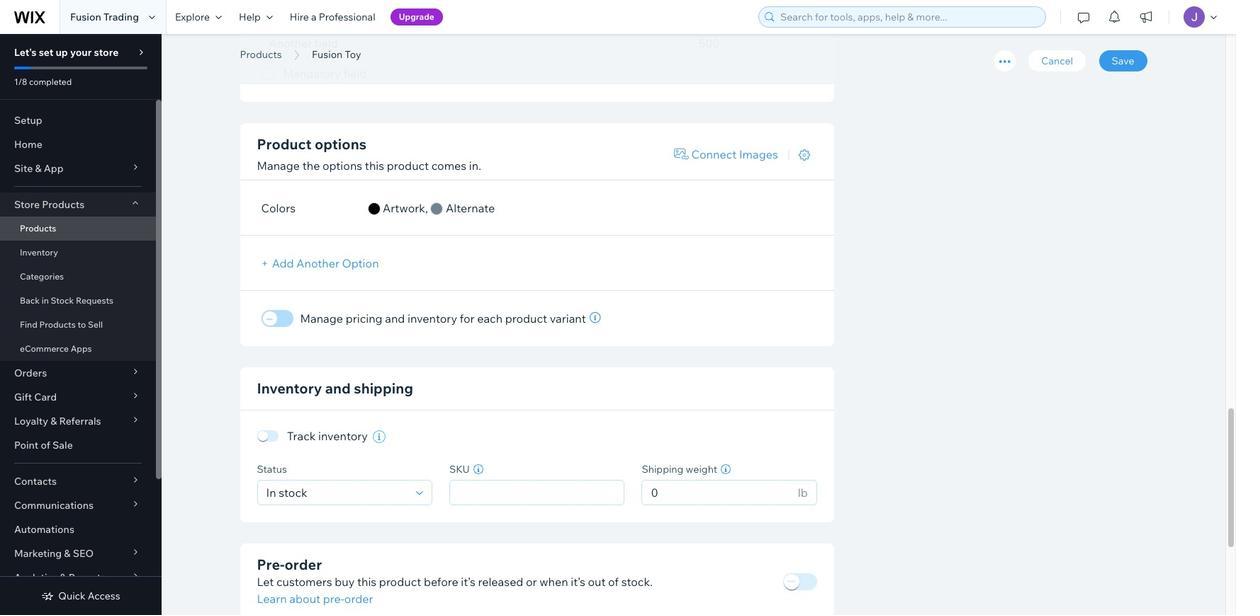 Task type: locate. For each thing, give the bounding box(es) containing it.
0 horizontal spatial it's
[[461, 575, 476, 589]]

0 vertical spatial product
[[387, 159, 429, 173]]

0 vertical spatial products link
[[233, 47, 289, 62]]

shipping
[[642, 463, 684, 476]]

of left sale
[[41, 439, 50, 452]]

0 horizontal spatial order
[[285, 556, 322, 574]]

or
[[526, 575, 537, 589]]

inventory and shipping
[[257, 380, 413, 398]]

1 it's from the left
[[461, 575, 476, 589]]

1 horizontal spatial order
[[344, 592, 373, 606]]

0 horizontal spatial products link
[[0, 217, 156, 241]]

& right site
[[35, 162, 42, 175]]

&
[[35, 162, 42, 175], [50, 415, 57, 428], [64, 548, 71, 561], [60, 572, 66, 585]]

manage left pricing
[[300, 312, 343, 326]]

when
[[540, 575, 568, 589]]

& inside loyalty & referrals dropdown button
[[50, 415, 57, 428]]

automations
[[14, 524, 74, 537]]

inventory up track
[[257, 380, 322, 398]]

manage
[[257, 159, 300, 173], [300, 312, 343, 326]]

categories link
[[0, 265, 156, 289]]

learn about pre-order link
[[257, 591, 373, 608]]

0 vertical spatial this
[[365, 159, 384, 173]]

product left before
[[379, 575, 421, 589]]

fusion trading
[[70, 11, 139, 23]]

inventory inside fusion toy form
[[257, 380, 322, 398]]

inventory for inventory and shipping
[[257, 380, 322, 398]]

& right the loyalty
[[50, 415, 57, 428]]

requests
[[76, 296, 113, 306]]

manage inside product options manage the options this product comes in.
[[257, 159, 300, 173]]

2 vertical spatial product
[[379, 575, 421, 589]]

variant
[[550, 312, 586, 326]]

0 vertical spatial and
[[385, 312, 405, 326]]

sidebar element
[[0, 34, 162, 616]]

and left shipping
[[325, 380, 351, 398]]

options up the in the left of the page
[[315, 136, 366, 153]]

find products to sell link
[[0, 313, 156, 337]]

it's right before
[[461, 575, 476, 589]]

0 horizontal spatial of
[[41, 439, 50, 452]]

0 vertical spatial manage
[[257, 159, 300, 173]]

pre-order let customers buy this product before it's released or when it's out of stock. learn about pre-order
[[257, 556, 653, 606]]

1 vertical spatial options
[[322, 159, 362, 173]]

connect
[[691, 148, 737, 162]]

your
[[70, 46, 92, 59]]

up
[[56, 46, 68, 59]]

reports
[[69, 572, 106, 585]]

inventory for inventory
[[20, 247, 58, 258]]

out
[[588, 575, 606, 589]]

ecommerce
[[20, 344, 69, 354]]

None number field
[[691, 31, 765, 56]]

product right each
[[505, 312, 547, 326]]

1 vertical spatial of
[[608, 575, 619, 589]]

0 vertical spatial order
[[285, 556, 322, 574]]

1 vertical spatial this
[[357, 575, 377, 589]]

of right out
[[608, 575, 619, 589]]

apps
[[71, 344, 92, 354]]

product for order
[[379, 575, 421, 589]]

learn
[[257, 592, 287, 606]]

another
[[296, 257, 339, 271]]

shipping
[[354, 380, 413, 398]]

order down 'buy'
[[344, 592, 373, 606]]

1 horizontal spatial inventory
[[408, 312, 457, 326]]

1 vertical spatial product
[[505, 312, 547, 326]]

about
[[289, 592, 320, 606]]

communications button
[[0, 494, 156, 518]]

product left comes
[[387, 159, 429, 173]]

1 horizontal spatial of
[[608, 575, 619, 589]]

manage down product
[[257, 159, 300, 173]]

save button
[[1099, 50, 1147, 72]]

loyalty & referrals button
[[0, 410, 156, 434]]

order
[[285, 556, 322, 574], [344, 592, 373, 606]]

fusion toy up mandatory field
[[312, 48, 361, 61]]

0 vertical spatial of
[[41, 439, 50, 452]]

inventory right track
[[318, 430, 368, 444]]

completed
[[29, 77, 72, 87]]

ecommerce apps link
[[0, 337, 156, 361]]

0 horizontal spatial inventory
[[20, 247, 58, 258]]

1 vertical spatial manage
[[300, 312, 343, 326]]

in
[[42, 296, 49, 306]]

fusion
[[70, 11, 101, 23], [240, 30, 321, 62], [312, 48, 343, 61]]

order up customers
[[285, 556, 322, 574]]

& inside analytics & reports dropdown button
[[60, 572, 66, 585]]

products link down store products
[[0, 217, 156, 241]]

1 vertical spatial products link
[[0, 217, 156, 241]]

setup
[[14, 114, 42, 127]]

fusion toy form
[[162, 0, 1236, 616]]

save
[[1112, 55, 1134, 67]]

toy
[[327, 30, 370, 62], [345, 48, 361, 61]]

2 it's from the left
[[571, 575, 585, 589]]

Search for tools, apps, help & more... field
[[776, 7, 1041, 27]]

products down store
[[20, 223, 56, 234]]

colors
[[261, 201, 296, 215]]

None field
[[262, 481, 412, 505], [454, 481, 620, 505], [262, 481, 412, 505], [454, 481, 620, 505]]

1 horizontal spatial products link
[[233, 47, 289, 62]]

products link inside fusion toy form
[[233, 47, 289, 62]]

professional
[[319, 11, 375, 23]]

& up 'quick' at the bottom
[[60, 572, 66, 585]]

& inside marketing & seo dropdown button
[[64, 548, 71, 561]]

fusion toy
[[240, 30, 370, 62], [312, 48, 361, 61]]

marketing & seo
[[14, 548, 94, 561]]

let
[[257, 575, 274, 589]]

it's left out
[[571, 575, 585, 589]]

this inside product options manage the options this product comes in.
[[365, 159, 384, 173]]

product inside pre-order let customers buy this product before it's released or when it's out of stock. learn about pre-order
[[379, 575, 421, 589]]

to
[[78, 320, 86, 330]]

sku
[[449, 463, 470, 476]]

gift
[[14, 391, 32, 404]]

products right store
[[42, 198, 84, 211]]

released
[[478, 575, 523, 589]]

inventory inside inventory link
[[20, 247, 58, 258]]

1 horizontal spatial and
[[385, 312, 405, 326]]

cancel
[[1041, 55, 1073, 67]]

add another option
[[272, 257, 379, 271]]

& inside site & app popup button
[[35, 162, 42, 175]]

this inside pre-order let customers buy this product before it's released or when it's out of stock. learn about pre-order
[[357, 575, 377, 589]]

link images image
[[674, 149, 689, 161]]

this for options
[[365, 159, 384, 173]]

it's
[[461, 575, 476, 589], [571, 575, 585, 589]]

products up ecommerce apps
[[39, 320, 76, 330]]

1 horizontal spatial it's
[[571, 575, 585, 589]]

this up artwork
[[365, 159, 384, 173]]

hire
[[290, 11, 309, 23]]

product inside product options manage the options this product comes in.
[[387, 159, 429, 173]]

products link
[[233, 47, 289, 62], [0, 217, 156, 241]]

1 horizontal spatial inventory
[[257, 380, 322, 398]]

find
[[20, 320, 37, 330]]

0 horizontal spatial and
[[325, 380, 351, 398]]

store
[[14, 198, 40, 211]]

this right 'buy'
[[357, 575, 377, 589]]

inventory left for
[[408, 312, 457, 326]]

inventory up categories
[[20, 247, 58, 258]]

this
[[365, 159, 384, 173], [357, 575, 377, 589]]

products
[[240, 48, 282, 61], [42, 198, 84, 211], [20, 223, 56, 234], [39, 320, 76, 330]]

sale
[[52, 439, 73, 452]]

products link down help button
[[233, 47, 289, 62]]

point of sale link
[[0, 434, 156, 458]]

pre-
[[257, 556, 285, 574]]

in.
[[469, 159, 481, 173]]

1 vertical spatial inventory
[[318, 430, 368, 444]]

1 vertical spatial inventory
[[257, 380, 322, 398]]

help
[[239, 11, 261, 23]]

0 vertical spatial inventory
[[20, 247, 58, 258]]

loyalty & referrals
[[14, 415, 101, 428]]

0.0 number field
[[647, 481, 794, 505]]

& left seo
[[64, 548, 71, 561]]

inventory link
[[0, 241, 156, 265]]

and right pricing
[[385, 312, 405, 326]]

this for order
[[357, 575, 377, 589]]

options right the in the left of the page
[[322, 159, 362, 173]]

products down help button
[[240, 48, 282, 61]]

of
[[41, 439, 50, 452], [608, 575, 619, 589]]

gift card button
[[0, 386, 156, 410]]

track
[[287, 430, 316, 444]]

inventory
[[408, 312, 457, 326], [318, 430, 368, 444]]



Task type: describe. For each thing, give the bounding box(es) containing it.
ecommerce apps
[[20, 344, 92, 354]]

seo
[[73, 548, 94, 561]]

site
[[14, 162, 33, 175]]

product options manage the options this product comes in.
[[257, 136, 481, 173]]

pricing
[[346, 312, 383, 326]]

quick access
[[58, 590, 120, 603]]

card
[[34, 391, 57, 404]]

explore
[[175, 11, 210, 23]]

products inside fusion toy form
[[240, 48, 282, 61]]

quick
[[58, 590, 86, 603]]

field
[[343, 67, 367, 81]]

images
[[739, 148, 778, 162]]

point of sale
[[14, 439, 73, 452]]

connect images
[[691, 148, 778, 162]]

site & app
[[14, 162, 63, 175]]

access
[[88, 590, 120, 603]]

buy
[[335, 575, 355, 589]]

back
[[20, 296, 40, 306]]

fusion toy up mandatory
[[240, 30, 370, 62]]

fusion down hire
[[240, 30, 321, 62]]

setup link
[[0, 108, 156, 133]]

& for site
[[35, 162, 42, 175]]

products inside store products popup button
[[42, 198, 84, 211]]

analytics & reports button
[[0, 566, 156, 590]]

orders button
[[0, 361, 156, 386]]

each
[[477, 312, 503, 326]]

home link
[[0, 133, 156, 157]]

before
[[424, 575, 458, 589]]

alternate
[[446, 201, 495, 215]]

home
[[14, 138, 42, 151]]

pre-
[[323, 592, 344, 606]]

marketing
[[14, 548, 62, 561]]

option
[[342, 257, 379, 271]]

0 horizontal spatial inventory
[[318, 430, 368, 444]]

hire a professional link
[[281, 0, 384, 34]]

& for analytics
[[60, 572, 66, 585]]

automations link
[[0, 518, 156, 542]]

lb
[[798, 486, 808, 500]]

1 vertical spatial and
[[325, 380, 351, 398]]

product for options
[[387, 159, 429, 173]]

analytics
[[14, 572, 58, 585]]

quick access button
[[41, 590, 120, 603]]

a
[[311, 11, 317, 23]]

orders
[[14, 367, 47, 380]]

product
[[257, 136, 312, 153]]

loyalty
[[14, 415, 48, 428]]

0 vertical spatial inventory
[[408, 312, 457, 326]]

shipping weight
[[642, 463, 717, 476]]

back in stock requests
[[20, 296, 113, 306]]

help button
[[230, 0, 281, 34]]

store
[[94, 46, 119, 59]]

stock
[[51, 296, 74, 306]]

product for pricing
[[505, 312, 547, 326]]

manage pricing and inventory for each product variant
[[300, 312, 586, 326]]

products inside find products to sell link
[[39, 320, 76, 330]]

the
[[302, 159, 320, 173]]

sell
[[88, 320, 103, 330]]

fusion left trading
[[70, 11, 101, 23]]

categories
[[20, 271, 64, 282]]

1 vertical spatial order
[[344, 592, 373, 606]]

upgrade
[[399, 11, 434, 22]]

app
[[44, 162, 63, 175]]

marketing & seo button
[[0, 542, 156, 566]]

for
[[460, 312, 475, 326]]

communications
[[14, 500, 94, 512]]

comes
[[432, 159, 467, 173]]

track inventory
[[287, 430, 368, 444]]

customers
[[276, 575, 332, 589]]

upgrade button
[[390, 9, 443, 26]]

gift card
[[14, 391, 57, 404]]

artwork
[[383, 201, 425, 215]]

1/8 completed
[[14, 77, 72, 87]]

contacts button
[[0, 470, 156, 494]]

store products
[[14, 198, 84, 211]]

back in stock requests link
[[0, 289, 156, 313]]

& for loyalty
[[50, 415, 57, 428]]

cancel button
[[1029, 50, 1086, 72]]

info tooltip image
[[590, 313, 601, 324]]

of inside pre-order let customers buy this product before it's released or when it's out of stock. learn about pre-order
[[608, 575, 619, 589]]

stock.
[[621, 575, 653, 589]]

fusion up mandatory field
[[312, 48, 343, 61]]

mandatory field
[[283, 67, 367, 81]]

referrals
[[59, 415, 101, 428]]

e.g., "What would you like engraved on your watch?" text field
[[261, 31, 670, 56]]

set
[[39, 46, 53, 59]]

& for marketing
[[64, 548, 71, 561]]

of inside point of sale link
[[41, 439, 50, 452]]

trading
[[103, 11, 139, 23]]

0 vertical spatial options
[[315, 136, 366, 153]]



Task type: vqa. For each thing, say whether or not it's contained in the screenshot.
"View And Reply To All Messages And Activity Via Email, Chat & More."
no



